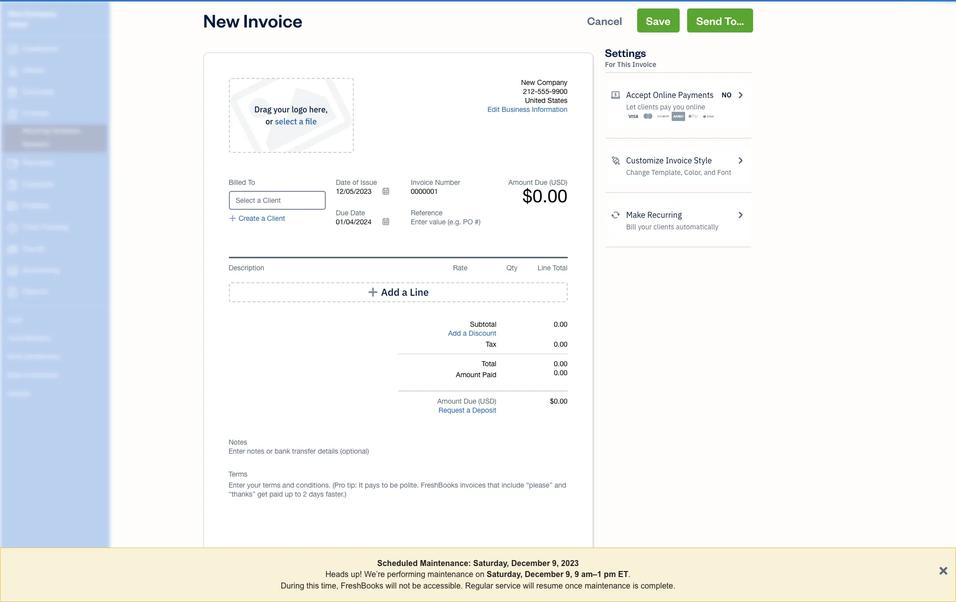 Task type: vqa. For each thing, say whether or not it's contained in the screenshot.
et
yes



Task type: locate. For each thing, give the bounding box(es) containing it.
) inside amount due ( usd ) $0.00
[[566, 178, 568, 186]]

template,
[[652, 168, 683, 177]]

a inside button
[[402, 286, 408, 298]]

1 vertical spatial total
[[482, 360, 497, 368]]

0 vertical spatial )
[[566, 178, 568, 186]]

) inside amount due ( usd ) request a deposit
[[495, 397, 497, 405]]

due inside amount due ( usd ) $0.00
[[535, 178, 548, 186]]

of
[[353, 178, 359, 186]]

will right service
[[523, 582, 534, 590]]

send to... button
[[687, 8, 753, 32]]

0 horizontal spatial plus image
[[229, 214, 237, 223]]

1 horizontal spatial due
[[464, 397, 476, 405]]

$0.00
[[523, 185, 568, 206], [550, 397, 568, 405]]

1 horizontal spatial your
[[638, 222, 652, 231]]

2 horizontal spatial new
[[521, 78, 535, 86]]

1 horizontal spatial settings
[[605, 45, 646, 59]]

0 horizontal spatial settings
[[7, 389, 30, 397]]

drag your logo here , or select a file
[[255, 104, 328, 126]]

automatically
[[676, 222, 719, 231]]

save button
[[637, 8, 680, 32]]

1 vertical spatial )
[[495, 397, 497, 405]]

client image
[[6, 66, 18, 76]]

am–1
[[581, 571, 602, 579]]

cancel button
[[578, 8, 631, 32]]

0 horizontal spatial line
[[410, 286, 429, 298]]

usd
[[551, 178, 566, 186], [480, 397, 495, 405]]

date left of
[[336, 178, 351, 186]]

and right items
[[24, 352, 35, 360]]

0 horizontal spatial your
[[274, 104, 290, 114]]

plus image inside add a line button
[[367, 287, 379, 297]]

your right bill
[[638, 222, 652, 231]]

cancel
[[587, 13, 622, 27]]

0 horizontal spatial total
[[482, 360, 497, 368]]

plus image for add a line
[[367, 287, 379, 297]]

paintbrush image
[[611, 154, 620, 166]]

( inside amount due ( usd ) $0.00
[[549, 178, 551, 186]]

amount due ( usd ) $0.00
[[509, 178, 568, 206]]

0 vertical spatial total
[[553, 264, 568, 272]]

1 horizontal spatial maintenance
[[585, 582, 631, 590]]

1 vertical spatial your
[[638, 222, 652, 231]]

issue
[[361, 178, 377, 186]]

company up 9900
[[537, 78, 568, 86]]

due inside amount due ( usd ) request a deposit
[[464, 397, 476, 405]]

0 vertical spatial usd
[[551, 178, 566, 186]]

your inside drag your logo here , or select a file
[[274, 104, 290, 114]]

subtotal
[[470, 320, 497, 328]]

amount for $0.00
[[509, 178, 533, 186]]

0 vertical spatial add
[[381, 286, 400, 298]]

saturday, up on
[[473, 559, 509, 568]]

$0.00 inside amount due ( usd ) $0.00
[[523, 185, 568, 206]]

Reference Number text field
[[411, 218, 481, 226]]

american express image
[[672, 111, 685, 121]]

let
[[626, 102, 636, 111]]

billed to
[[229, 178, 255, 186]]

line
[[538, 264, 551, 272], [410, 286, 429, 298]]

bill
[[626, 222, 636, 231]]

saturday, up service
[[487, 571, 523, 579]]

0 vertical spatial $0.00
[[523, 185, 568, 206]]

1 horizontal spatial company
[[537, 78, 568, 86]]

chevronright image for make recurring
[[736, 209, 745, 221]]

company for new company 212-555-9900 united states edit business information
[[537, 78, 568, 86]]

will left not
[[386, 582, 397, 590]]

due date 01/04/2024
[[336, 209, 372, 226]]

services
[[36, 352, 60, 360]]

new for new company 212-555-9900 united states edit business information
[[521, 78, 535, 86]]

0 vertical spatial and
[[704, 168, 716, 177]]

Terms text field
[[229, 481, 568, 499]]

apps link
[[2, 311, 107, 328]]

settings for settings
[[7, 389, 30, 397]]

0 horizontal spatial will
[[386, 582, 397, 590]]

1 vertical spatial amount
[[456, 371, 481, 379]]

1 vertical spatial (
[[478, 397, 480, 405]]

settings inside main element
[[7, 389, 30, 397]]

client
[[267, 214, 285, 222]]

add a discount button
[[448, 329, 497, 338]]

amount inside amount due ( usd ) $0.00
[[509, 178, 533, 186]]

( for request
[[478, 397, 480, 405]]

date up 01/04/2024
[[350, 209, 365, 217]]

0 vertical spatial settings
[[605, 45, 646, 59]]

to
[[248, 178, 255, 186]]

be
[[412, 582, 421, 590]]

amount due ( usd ) request a deposit
[[437, 397, 497, 414]]

apple pay image
[[687, 111, 700, 121]]

chevronright image
[[736, 89, 745, 101]]

your
[[274, 104, 290, 114], [638, 222, 652, 231]]

1 horizontal spatial add
[[448, 329, 461, 337]]

,
[[326, 104, 328, 114]]

accessible.
[[423, 582, 463, 590]]

add a line
[[381, 286, 429, 298]]

estimate image
[[6, 87, 18, 97]]

1 horizontal spatial )
[[566, 178, 568, 186]]

scheduled maintenance: saturday, december 9, 2023 heads up! we're performing maintenance on saturday, december 9, 9 am–1 pm et . during this time, freshbooks will not be accessible. regular service will resume once maintenance is complete.
[[281, 559, 676, 590]]

maintenance
[[428, 571, 473, 579], [585, 582, 631, 590]]

.
[[629, 571, 631, 579]]

total right qty
[[553, 264, 568, 272]]

1 vertical spatial add
[[448, 329, 461, 337]]

× dialog
[[0, 548, 956, 602]]

1 vertical spatial line
[[410, 286, 429, 298]]

once
[[565, 582, 583, 590]]

number
[[435, 178, 460, 186]]

1 horizontal spatial usd
[[551, 178, 566, 186]]

plus image left add a line
[[367, 287, 379, 297]]

1 vertical spatial plus image
[[367, 287, 379, 297]]

and down style
[[704, 168, 716, 177]]

settings
[[605, 45, 646, 59], [7, 389, 30, 397]]

team
[[7, 334, 23, 342]]

settings inside settings for this invoice
[[605, 45, 646, 59]]

0 vertical spatial line
[[538, 264, 551, 272]]

a inside drag your logo here , or select a file
[[299, 116, 303, 126]]

settings for settings for this invoice
[[605, 45, 646, 59]]

new for new invoice
[[203, 8, 240, 32]]

0 horizontal spatial new
[[8, 9, 23, 18]]

amount inside amount due ( usd ) request a deposit
[[437, 397, 462, 405]]

will
[[386, 582, 397, 590], [523, 582, 534, 590]]

new inside new company owner
[[8, 9, 23, 18]]

add
[[381, 286, 400, 298], [448, 329, 461, 337]]

request
[[439, 406, 465, 414]]

1 horizontal spatial plus image
[[367, 287, 379, 297]]

amount for request
[[437, 397, 462, 405]]

1 horizontal spatial (
[[549, 178, 551, 186]]

on
[[476, 571, 485, 579]]

0 vertical spatial 9,
[[552, 559, 559, 568]]

clients
[[638, 102, 659, 111], [654, 222, 675, 231]]

due for $0.00
[[535, 178, 548, 186]]

0 horizontal spatial (
[[478, 397, 480, 405]]

1 horizontal spatial will
[[523, 582, 534, 590]]

subtotal add a discount tax
[[448, 320, 497, 348]]

resume
[[536, 582, 563, 590]]

up!
[[351, 571, 362, 579]]

customize
[[626, 155, 664, 165]]

company inside new company 212-555-9900 united states edit business information
[[537, 78, 568, 86]]

2 vertical spatial amount
[[437, 397, 462, 405]]

0 vertical spatial amount
[[509, 178, 533, 186]]

maintenance down maintenance: at the bottom of page
[[428, 571, 473, 579]]

notes
[[229, 438, 247, 446]]

1 vertical spatial chevronright image
[[736, 209, 745, 221]]

pay
[[660, 102, 671, 111]]

clients down accept
[[638, 102, 659, 111]]

create a client button
[[229, 214, 285, 223]]

add inside subtotal add a discount tax
[[448, 329, 461, 337]]

freshbooks
[[341, 582, 383, 590]]

clients down the recurring
[[654, 222, 675, 231]]

0 horizontal spatial and
[[24, 352, 35, 360]]

0 vertical spatial your
[[274, 104, 290, 114]]

( for $0.00
[[549, 178, 551, 186]]

for
[[605, 60, 616, 69]]

0 vertical spatial date
[[336, 178, 351, 186]]

new company owner
[[8, 9, 56, 28]]

9900
[[552, 87, 568, 95]]

0 vertical spatial saturday,
[[473, 559, 509, 568]]

0 horizontal spatial usd
[[480, 397, 495, 405]]

total up paid
[[482, 360, 497, 368]]

settings for this invoice
[[605, 45, 657, 69]]

0 vertical spatial chevronright image
[[736, 154, 745, 166]]

dashboard image
[[6, 44, 18, 54]]

4 0.00 from the top
[[554, 369, 568, 377]]

team members link
[[2, 329, 107, 347]]

9, left 2023
[[552, 559, 559, 568]]

states
[[548, 96, 568, 104]]

time,
[[321, 582, 339, 590]]

your up select
[[274, 104, 290, 114]]

report image
[[6, 287, 18, 297]]

plus image left the create
[[229, 214, 237, 223]]

2 vertical spatial due
[[464, 397, 476, 405]]

1 horizontal spatial new
[[203, 8, 240, 32]]

online
[[686, 102, 706, 111]]

settings up this
[[605, 45, 646, 59]]

0 vertical spatial plus image
[[229, 214, 237, 223]]

scheduled
[[377, 559, 418, 568]]

company up "owner"
[[24, 9, 56, 18]]

plus image
[[229, 214, 237, 223], [367, 287, 379, 297]]

0 horizontal spatial due
[[336, 209, 349, 217]]

2 horizontal spatial due
[[535, 178, 548, 186]]

1 vertical spatial $0.00
[[550, 397, 568, 405]]

your for drag
[[274, 104, 290, 114]]

1 vertical spatial maintenance
[[585, 582, 631, 590]]

team members
[[7, 334, 51, 342]]

1 vertical spatial saturday,
[[487, 571, 523, 579]]

color,
[[684, 168, 702, 177]]

1 vertical spatial company
[[537, 78, 568, 86]]

0 horizontal spatial company
[[24, 9, 56, 18]]

2 will from the left
[[523, 582, 534, 590]]

1 chevronright image from the top
[[736, 154, 745, 166]]

0.00 0.00
[[554, 360, 568, 377]]

pm
[[604, 571, 616, 579]]

settings down bank at the bottom of the page
[[7, 389, 30, 397]]

make
[[626, 210, 646, 220]]

accept online payments
[[626, 90, 714, 100]]

(
[[549, 178, 551, 186], [478, 397, 480, 405]]

company inside new company owner
[[24, 9, 56, 18]]

0.00
[[554, 320, 568, 328], [554, 340, 568, 348], [554, 360, 568, 368], [554, 369, 568, 377]]

0 horizontal spatial add
[[381, 286, 400, 298]]

1 vertical spatial and
[[24, 352, 35, 360]]

edit
[[488, 105, 500, 113]]

0 horizontal spatial )
[[495, 397, 497, 405]]

0 horizontal spatial maintenance
[[428, 571, 473, 579]]

new inside new company 212-555-9900 united states edit business information
[[521, 78, 535, 86]]

1 vertical spatial 9,
[[566, 571, 572, 579]]

0 vertical spatial company
[[24, 9, 56, 18]]

owner
[[8, 20, 28, 28]]

9, left 9
[[566, 571, 572, 579]]

1 vertical spatial due
[[336, 209, 349, 217]]

0 horizontal spatial 9,
[[552, 559, 559, 568]]

chevronright image
[[736, 154, 745, 166], [736, 209, 745, 221]]

1 vertical spatial usd
[[480, 397, 495, 405]]

payment image
[[6, 158, 18, 168]]

× button
[[939, 560, 948, 579]]

during
[[281, 582, 304, 590]]

0 vertical spatial due
[[535, 178, 548, 186]]

saturday,
[[473, 559, 509, 568], [487, 571, 523, 579]]

( inside amount due ( usd ) request a deposit
[[478, 397, 480, 405]]

1 vertical spatial settings
[[7, 389, 30, 397]]

mastercard image
[[641, 111, 655, 121]]

1 vertical spatial date
[[350, 209, 365, 217]]

new for new company owner
[[8, 9, 23, 18]]

usd inside amount due ( usd ) request a deposit
[[480, 397, 495, 405]]

maintenance down pm
[[585, 582, 631, 590]]

2 chevronright image from the top
[[736, 209, 745, 221]]

usd inside amount due ( usd ) $0.00
[[551, 178, 566, 186]]

line inside button
[[410, 286, 429, 298]]

0 vertical spatial (
[[549, 178, 551, 186]]

your for bill
[[638, 222, 652, 231]]



Task type: describe. For each thing, give the bounding box(es) containing it.
apps
[[7, 315, 22, 323]]

1 horizontal spatial 9,
[[566, 571, 572, 579]]

new invoice
[[203, 8, 303, 32]]

2023
[[561, 559, 579, 568]]

visa image
[[626, 111, 640, 121]]

01/04/2024
[[336, 218, 372, 226]]

payments
[[678, 90, 714, 100]]

save
[[646, 13, 671, 27]]

new company 212-555-9900 united states edit business information
[[488, 78, 568, 113]]

customize invoice style
[[626, 155, 712, 165]]

timer image
[[6, 223, 18, 233]]

change template, color, and font
[[626, 168, 732, 177]]

maintenance:
[[420, 559, 471, 568]]

Notes text field
[[229, 447, 568, 456]]

bank image
[[702, 111, 716, 121]]

invoice image
[[6, 109, 18, 119]]

01/04/2024 button
[[336, 217, 396, 226]]

plus image for create a client
[[229, 214, 237, 223]]

1 vertical spatial december
[[525, 571, 564, 579]]

a inside amount due ( usd ) request a deposit
[[467, 406, 470, 414]]

1 horizontal spatial and
[[704, 168, 716, 177]]

chart image
[[6, 266, 18, 276]]

a inside subtotal add a discount tax
[[463, 329, 467, 337]]

Client text field
[[230, 192, 325, 209]]

total amount paid
[[456, 360, 497, 379]]

add inside add a line button
[[381, 286, 400, 298]]

date of issue
[[336, 178, 377, 186]]

due for request
[[464, 397, 476, 405]]

and inside main element
[[24, 352, 35, 360]]

Issue date in MM/DD/YYYY format text field
[[336, 187, 396, 195]]

usd for $0.00
[[551, 178, 566, 186]]

regular
[[465, 582, 493, 590]]

information
[[532, 105, 568, 113]]

paid
[[483, 371, 497, 379]]

members
[[25, 334, 51, 342]]

discount
[[469, 329, 497, 337]]

you
[[673, 102, 684, 111]]

is
[[633, 582, 639, 590]]

drag
[[255, 104, 272, 114]]

discover image
[[657, 111, 670, 121]]

not
[[399, 582, 410, 590]]

) for $0.00
[[566, 178, 568, 186]]

performing
[[387, 571, 425, 579]]

2 0.00 from the top
[[554, 340, 568, 348]]

×
[[939, 560, 948, 579]]

settings link
[[2, 385, 107, 402]]

this
[[307, 582, 319, 590]]

change
[[626, 168, 650, 177]]

1 vertical spatial clients
[[654, 222, 675, 231]]

make recurring
[[626, 210, 682, 220]]

we're
[[364, 571, 385, 579]]

business
[[502, 105, 530, 113]]

terms
[[229, 470, 248, 478]]

bill your clients automatically
[[626, 222, 719, 231]]

money image
[[6, 244, 18, 254]]

expense image
[[6, 180, 18, 190]]

deposit
[[472, 406, 497, 414]]

due inside due date 01/04/2024
[[336, 209, 349, 217]]

edit business information button
[[488, 105, 568, 114]]

0 vertical spatial maintenance
[[428, 571, 473, 579]]

united
[[525, 96, 546, 104]]

this
[[617, 60, 631, 69]]

amount inside total amount paid
[[456, 371, 481, 379]]

request a deposit button
[[439, 406, 497, 415]]

a inside button
[[261, 214, 265, 222]]

connections
[[23, 371, 59, 379]]

font
[[717, 168, 732, 177]]

chevronright image for customize invoice style
[[736, 154, 745, 166]]

company for new company owner
[[24, 9, 56, 18]]

billed
[[229, 178, 246, 186]]

invoice number
[[411, 178, 460, 186]]

items
[[7, 352, 23, 360]]

total inside total amount paid
[[482, 360, 497, 368]]

refresh image
[[611, 209, 620, 221]]

onlinesales image
[[611, 89, 620, 101]]

9
[[575, 571, 579, 579]]

usd for request
[[480, 397, 495, 405]]

0 vertical spatial clients
[[638, 102, 659, 111]]

Enter an Invoice # text field
[[411, 187, 439, 195]]

1 horizontal spatial total
[[553, 264, 568, 272]]

tax
[[486, 340, 497, 348]]

3 0.00 from the top
[[554, 360, 568, 368]]

complete.
[[641, 582, 676, 590]]

online
[[653, 90, 676, 100]]

recurring
[[647, 210, 682, 220]]

bank connections link
[[2, 366, 107, 384]]

description
[[229, 264, 264, 272]]

items and services
[[7, 352, 60, 360]]

et
[[618, 571, 629, 579]]

0 vertical spatial december
[[511, 559, 550, 568]]

555-
[[538, 87, 552, 95]]

create
[[239, 214, 259, 222]]

) for request
[[495, 397, 497, 405]]

1 horizontal spatial line
[[538, 264, 551, 272]]

1 will from the left
[[386, 582, 397, 590]]

1 0.00 from the top
[[554, 320, 568, 328]]

items and services link
[[2, 348, 107, 365]]

main element
[[0, 0, 135, 602]]

select
[[275, 116, 297, 126]]

here
[[309, 104, 326, 114]]

send to...
[[696, 13, 744, 27]]

heads
[[326, 571, 349, 579]]

project image
[[6, 201, 18, 211]]

invoice inside settings for this invoice
[[633, 60, 657, 69]]

service
[[495, 582, 521, 590]]

qty
[[507, 264, 518, 272]]

date inside due date 01/04/2024
[[350, 209, 365, 217]]

rate
[[453, 264, 468, 272]]

bank
[[7, 371, 22, 379]]

bank connections
[[7, 371, 59, 379]]

line total
[[538, 264, 568, 272]]

to...
[[724, 13, 744, 27]]



